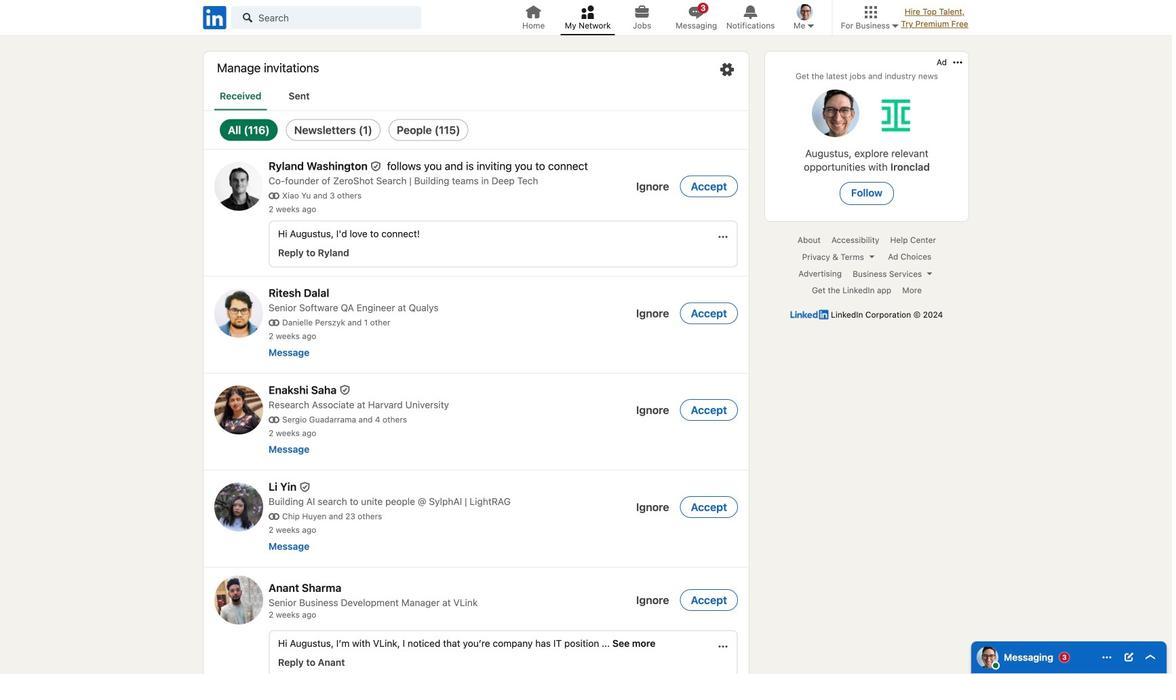 Task type: describe. For each thing, give the bounding box(es) containing it.
invitation settings image
[[720, 61, 736, 78]]

report message from ryland washington image
[[718, 231, 729, 242]]

enakshi saha's profile picture image
[[215, 386, 263, 435]]

116 pending All invitations button
[[220, 119, 278, 141]]

small image
[[806, 20, 817, 31]]

1 pending Newsletters invitation button
[[286, 119, 381, 141]]

anant sharma's profile picture image
[[215, 576, 263, 625]]

0 horizontal spatial augustus odena image
[[797, 4, 814, 20]]

report message from anant sharma image
[[718, 641, 729, 652]]



Task type: vqa. For each thing, say whether or not it's contained in the screenshot.
add a photo
no



Task type: locate. For each thing, give the bounding box(es) containing it.
manage received invitations navigation element
[[204, 111, 749, 150]]

ryland washington's profile picture image
[[215, 162, 263, 211]]

li yin's profile picture image
[[215, 483, 263, 532]]

augustus odena image
[[797, 4, 814, 20], [977, 647, 999, 668]]

115 pending People invitations button
[[389, 119, 469, 141]]

linkedin image
[[201, 4, 229, 32], [791, 310, 829, 319], [791, 310, 829, 319]]

1 vertical spatial augustus odena image
[[977, 647, 999, 668]]

linkedin image
[[201, 4, 229, 32]]

ritesh dalal's profile picture image
[[215, 289, 263, 338]]

0 vertical spatial augustus odena image
[[797, 4, 814, 20]]

for business image
[[891, 20, 901, 31]]

1 horizontal spatial augustus odena image
[[977, 647, 999, 668]]

manage all invitations navigation tab list
[[204, 83, 749, 111]]

Search text field
[[231, 6, 422, 29]]



